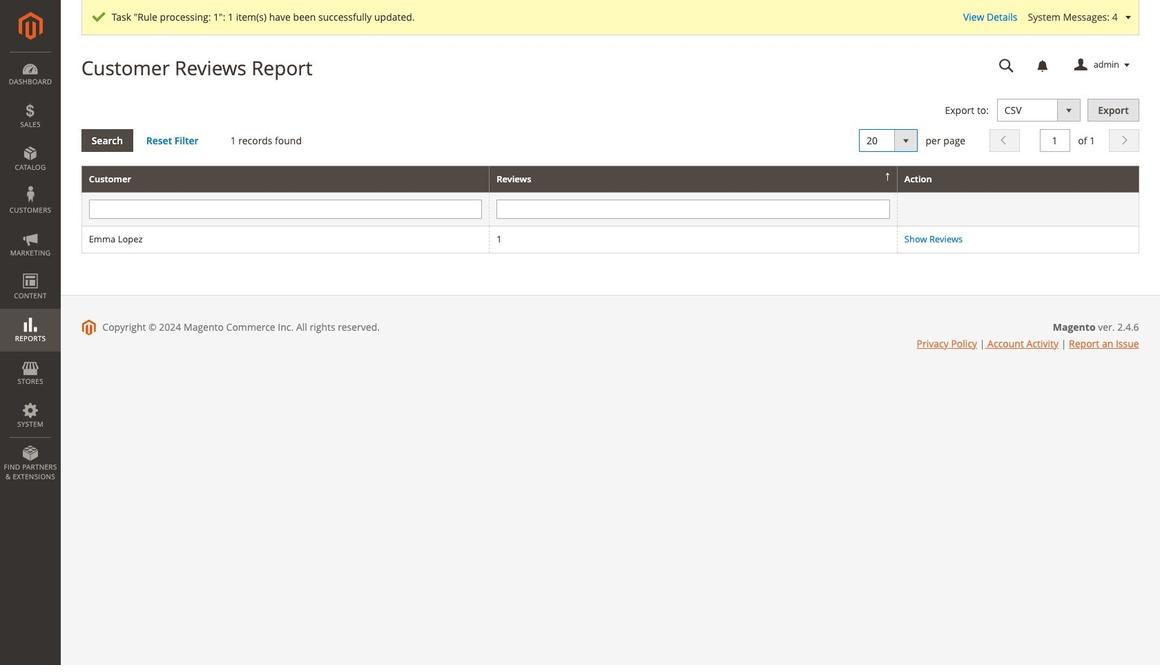 Task type: locate. For each thing, give the bounding box(es) containing it.
menu bar
[[0, 52, 61, 489]]

magento admin panel image
[[18, 12, 42, 40]]

None text field
[[990, 53, 1024, 77], [1040, 129, 1070, 152], [89, 200, 482, 219], [497, 200, 890, 219], [990, 53, 1024, 77], [1040, 129, 1070, 152], [89, 200, 482, 219], [497, 200, 890, 219]]



